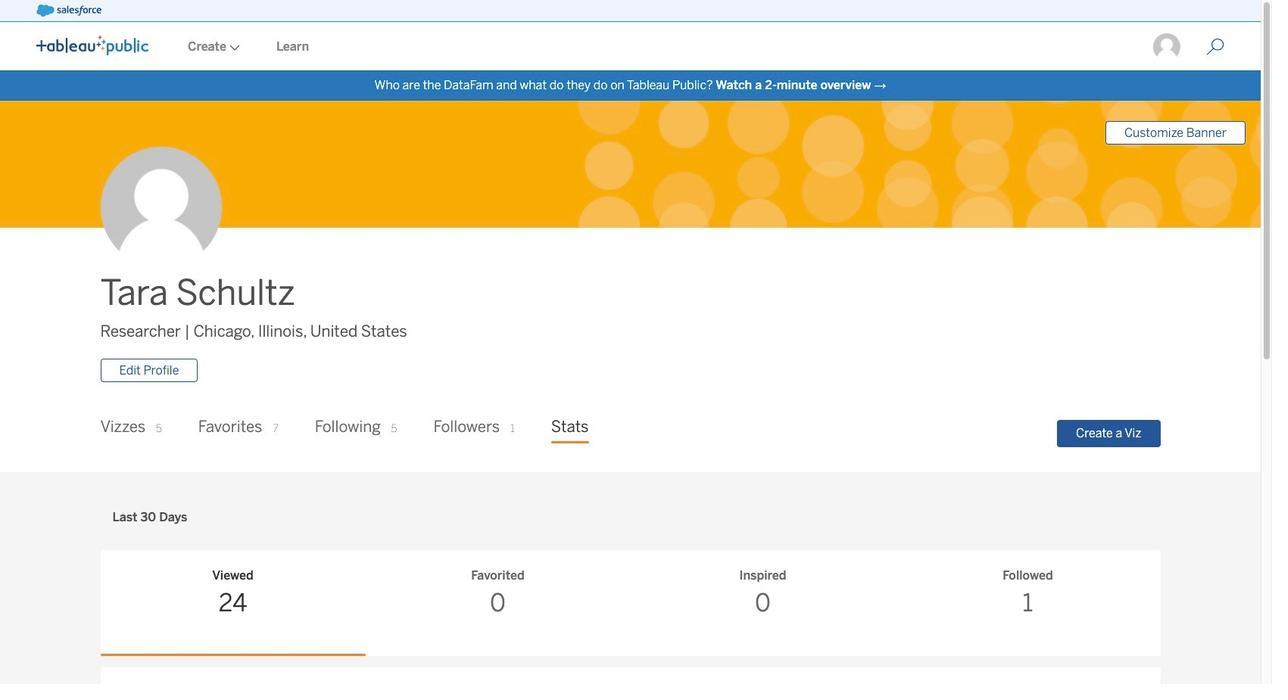 Task type: locate. For each thing, give the bounding box(es) containing it.
avatar image
[[100, 147, 222, 268]]

create image
[[226, 45, 240, 51]]

number of authors who started following you in the last 30 days element
[[903, 567, 1153, 622]]

salesforce logo image
[[36, 5, 101, 17]]

tara.schultz image
[[1152, 32, 1182, 62]]

go to search image
[[1188, 38, 1243, 56]]



Task type: vqa. For each thing, say whether or not it's contained in the screenshot.
イベントカレンダー Month
no



Task type: describe. For each thing, give the bounding box(es) containing it.
number of times that your visualizations were viewed by others in the last 30 days element
[[108, 567, 358, 622]]

number of times that your visualizations were favorited by others in the last 30 days element
[[373, 567, 623, 622]]

number of visualizations published by others in the last 30 days that credit your profile or visualizations as inspiration element
[[638, 567, 888, 622]]

logo image
[[36, 36, 148, 55]]



